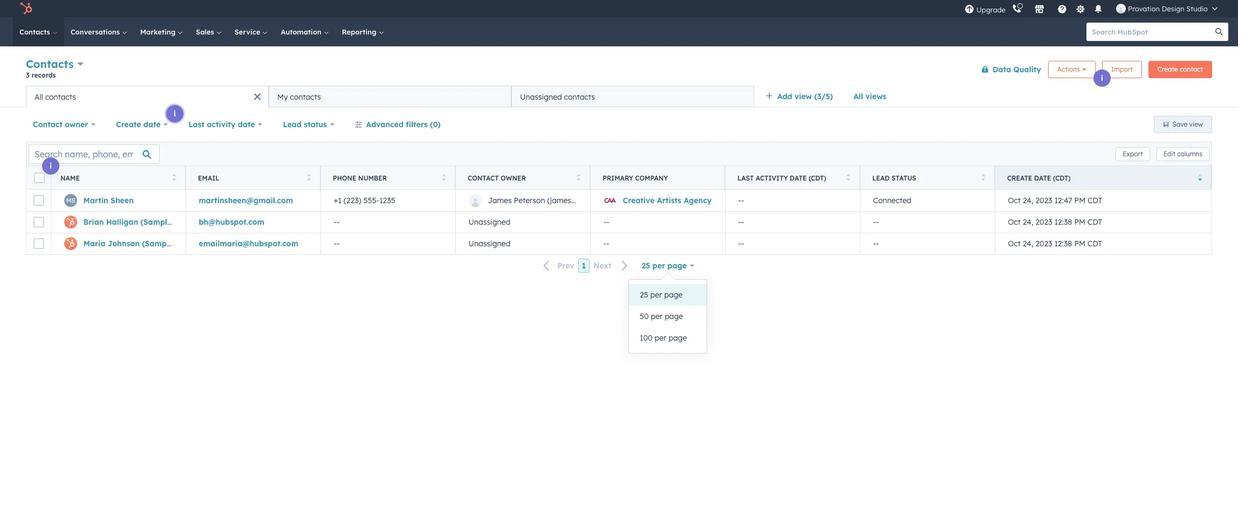 Task type: locate. For each thing, give the bounding box(es) containing it.
notifications image
[[1094, 5, 1104, 15]]

2 vertical spatial 24,
[[1023, 239, 1034, 249]]

all inside button
[[35, 92, 43, 102]]

24, for martinsheen@gmail.com
[[1023, 196, 1034, 206]]

2 vertical spatial cdt
[[1088, 239, 1103, 249]]

0 vertical spatial i button
[[1094, 70, 1111, 87]]

last activity date (cdt)
[[738, 174, 827, 182]]

emailmaria@hubspot.com
[[199, 239, 298, 249]]

1 pm from the top
[[1075, 196, 1086, 206]]

2 oct from the top
[[1009, 218, 1021, 227]]

1 vertical spatial owner
[[501, 174, 526, 182]]

3 press to sort. element from the left
[[442, 174, 446, 183]]

view right add
[[795, 92, 812, 101]]

per up 25 per page button
[[653, 261, 666, 271]]

all for all views
[[854, 92, 864, 101]]

0 horizontal spatial owner
[[65, 120, 88, 130]]

1 2023 from the top
[[1036, 196, 1053, 206]]

0 horizontal spatial (cdt)
[[809, 174, 827, 182]]

contacts inside contacts link
[[19, 28, 52, 36]]

contacts for unassigned contacts
[[564, 92, 595, 102]]

page up 100 per page button
[[665, 312, 683, 322]]

6 press to sort. image from the left
[[982, 174, 986, 181]]

0 vertical spatial 2023
[[1036, 196, 1053, 206]]

1 oct from the top
[[1009, 196, 1021, 206]]

bh@hubspot.com link
[[199, 218, 264, 227]]

0 vertical spatial 25 per page
[[642, 261, 687, 271]]

(sample for johnson
[[142, 239, 173, 249]]

press to sort. element for email
[[307, 174, 311, 183]]

0 vertical spatial 25
[[642, 261, 651, 271]]

date up oct 24, 2023 12:47 pm cdt
[[1035, 174, 1052, 182]]

per for 100 per page button
[[655, 334, 667, 343]]

2 cdt from the top
[[1088, 218, 1103, 227]]

provation design studio button
[[1110, 0, 1225, 17]]

search button
[[1211, 23, 1229, 41]]

(sample up maria johnson (sample contact)
[[141, 218, 172, 227]]

24, for emailmaria@hubspot.com
[[1023, 239, 1034, 249]]

-- button
[[321, 212, 456, 233], [860, 212, 995, 233], [321, 233, 456, 255], [860, 233, 995, 255]]

5 press to sort. image from the left
[[847, 174, 851, 181]]

help image
[[1058, 5, 1068, 15]]

last activity date button
[[182, 114, 270, 135]]

press to sort. image
[[172, 174, 176, 181], [307, 174, 311, 181], [442, 174, 446, 181], [577, 174, 581, 181], [847, 174, 851, 181], [982, 174, 986, 181]]

oct 24, 2023 12:38 pm cdt for emailmaria@hubspot.com
[[1009, 239, 1103, 249]]

owner
[[65, 120, 88, 130], [501, 174, 526, 182]]

0 horizontal spatial contact
[[33, 120, 63, 130]]

save
[[1173, 120, 1188, 128]]

0 vertical spatial pm
[[1075, 196, 1086, 206]]

all left views
[[854, 92, 864, 101]]

0 horizontal spatial all
[[35, 92, 43, 102]]

page down 50 per page "button"
[[669, 334, 687, 343]]

1 vertical spatial contact
[[468, 174, 499, 182]]

2 date from the left
[[238, 120, 255, 130]]

1 cdt from the top
[[1088, 196, 1103, 206]]

view right save
[[1190, 120, 1204, 128]]

1 horizontal spatial lead
[[873, 174, 890, 182]]

2 horizontal spatial create
[[1158, 65, 1179, 73]]

1 horizontal spatial owner
[[501, 174, 526, 182]]

conversations
[[71, 28, 122, 36]]

page up 25 per page button
[[668, 261, 687, 271]]

+1 (223) 555-1235
[[334, 196, 395, 206]]

per up 50 per page
[[651, 290, 662, 300]]

5 press to sort. element from the left
[[847, 174, 851, 183]]

status
[[892, 174, 917, 182]]

press to sort. element for lead status
[[982, 174, 986, 183]]

1 vertical spatial i
[[174, 109, 176, 119]]

1 vertical spatial 24,
[[1023, 218, 1034, 227]]

2 contacts from the left
[[290, 92, 321, 102]]

brian halligan (sample contact) link
[[83, 218, 207, 227]]

12:38 for emailmaria@hubspot.com
[[1055, 239, 1073, 249]]

4 press to sort. element from the left
[[577, 174, 581, 183]]

1 vertical spatial last
[[738, 174, 754, 182]]

2 2023 from the top
[[1036, 218, 1053, 227]]

i button right create date
[[166, 105, 184, 123]]

contact
[[33, 120, 63, 130], [468, 174, 499, 182]]

2 pm from the top
[[1075, 218, 1086, 227]]

1 vertical spatial 12:38
[[1055, 239, 1073, 249]]

2 all from the left
[[35, 92, 43, 102]]

my
[[277, 92, 288, 102]]

0 horizontal spatial i button
[[42, 158, 59, 175]]

1 vertical spatial oct 24, 2023 12:38 pm cdt
[[1009, 239, 1103, 249]]

555-
[[364, 196, 380, 206]]

1 horizontal spatial view
[[1190, 120, 1204, 128]]

1 vertical spatial oct
[[1009, 218, 1021, 227]]

1 12:38 from the top
[[1055, 218, 1073, 227]]

Search HubSpot search field
[[1087, 23, 1219, 41]]

brian halligan (sample contact)
[[83, 218, 207, 227]]

view for add
[[795, 92, 812, 101]]

create inside create date popup button
[[116, 120, 141, 130]]

0 vertical spatial contact
[[33, 120, 63, 130]]

marketplaces image
[[1035, 5, 1045, 15]]

agency
[[684, 196, 712, 206]]

i for the topmost i button
[[1102, 73, 1104, 83]]

25 per page up 25 per page button
[[642, 261, 687, 271]]

prev
[[558, 261, 575, 271]]

last inside popup button
[[189, 120, 205, 130]]

0 vertical spatial oct 24, 2023 12:38 pm cdt
[[1009, 218, 1103, 227]]

press to sort. element for contact owner
[[577, 174, 581, 183]]

1 vertical spatial 2023
[[1036, 218, 1053, 227]]

0 horizontal spatial i
[[50, 161, 52, 171]]

johnson
[[108, 239, 140, 249]]

3 cdt from the top
[[1088, 239, 1103, 249]]

per right 100
[[655, 334, 667, 343]]

all down 3 records
[[35, 92, 43, 102]]

contacts up the "records"
[[26, 57, 74, 71]]

data
[[993, 65, 1012, 74]]

0 vertical spatial contact owner
[[33, 120, 88, 130]]

james peterson image
[[1117, 4, 1127, 13]]

pm for bh@hubspot.com
[[1075, 218, 1086, 227]]

press to sort. image for email
[[307, 174, 311, 181]]

contacts down contacts banner on the top
[[564, 92, 595, 102]]

1 date from the left
[[143, 120, 161, 130]]

contact) down email
[[174, 218, 207, 227]]

view for save
[[1190, 120, 1204, 128]]

1 vertical spatial contact owner
[[468, 174, 526, 182]]

1 horizontal spatial contacts
[[290, 92, 321, 102]]

2 vertical spatial unassigned
[[469, 239, 511, 249]]

i button left the name
[[42, 158, 59, 175]]

settings image
[[1076, 5, 1086, 14]]

contact) for bh@hubspot.com
[[174, 218, 207, 227]]

0 vertical spatial 12:38
[[1055, 218, 1073, 227]]

all
[[854, 92, 864, 101], [35, 92, 43, 102]]

3 pm from the top
[[1075, 239, 1086, 249]]

actions
[[1058, 65, 1080, 73]]

2 vertical spatial create
[[1008, 174, 1033, 182]]

(sample down brian halligan (sample contact)
[[142, 239, 173, 249]]

25 per page up 50 per page
[[640, 290, 683, 300]]

1 horizontal spatial i
[[174, 109, 176, 119]]

i right actions 'popup button'
[[1102, 73, 1104, 83]]

1 vertical spatial 25 per page
[[640, 290, 683, 300]]

unassigned
[[520, 92, 562, 102], [469, 218, 511, 227], [469, 239, 511, 249]]

create date button
[[109, 114, 175, 135]]

1 (cdt) from the left
[[809, 174, 827, 182]]

(cdt) right activity
[[809, 174, 827, 182]]

unassigned contacts button
[[512, 86, 755, 107]]

all views
[[854, 92, 887, 101]]

0 horizontal spatial create
[[116, 120, 141, 130]]

-
[[739, 196, 742, 206], [742, 196, 745, 206], [334, 218, 337, 227], [337, 218, 340, 227], [604, 218, 607, 227], [607, 218, 610, 227], [739, 218, 742, 227], [742, 218, 745, 227], [874, 218, 877, 227], [877, 218, 880, 227], [334, 239, 337, 249], [337, 239, 340, 249], [604, 239, 607, 249], [607, 239, 610, 249], [739, 239, 742, 249], [742, 239, 745, 249], [874, 239, 877, 249], [877, 239, 880, 249]]

25 up 50
[[640, 290, 649, 300]]

martin sheen
[[83, 196, 134, 206]]

automation
[[281, 28, 324, 36]]

2 horizontal spatial i
[[1102, 73, 1104, 83]]

bh@hubspot.com button
[[186, 212, 321, 233]]

1 horizontal spatial contact owner
[[468, 174, 526, 182]]

per right 50
[[651, 312, 663, 322]]

last left 'activity'
[[189, 120, 205, 130]]

0 vertical spatial contacts
[[19, 28, 52, 36]]

lead left status
[[873, 174, 890, 182]]

2 vertical spatial 2023
[[1036, 239, 1053, 249]]

0 vertical spatial unassigned
[[520, 92, 562, 102]]

25 per page button
[[629, 284, 707, 306]]

0 vertical spatial oct
[[1009, 196, 1021, 206]]

0 vertical spatial i
[[1102, 73, 1104, 83]]

create left contact
[[1158, 65, 1179, 73]]

unassigned for bh@hubspot.com
[[469, 218, 511, 227]]

(cdt) up 12:47
[[1054, 174, 1071, 182]]

date down all contacts button
[[143, 120, 161, 130]]

2 horizontal spatial i button
[[1094, 70, 1111, 87]]

page for 25 per page button
[[665, 290, 683, 300]]

1 horizontal spatial create
[[1008, 174, 1033, 182]]

0 horizontal spatial contacts
[[45, 92, 76, 102]]

1 oct 24, 2023 12:38 pm cdt from the top
[[1009, 218, 1103, 227]]

press to sort. image for contact owner
[[577, 174, 581, 181]]

sales link
[[189, 17, 228, 46]]

1 horizontal spatial contact
[[468, 174, 499, 182]]

1 press to sort. element from the left
[[172, 174, 176, 183]]

1 vertical spatial pm
[[1075, 218, 1086, 227]]

view inside popup button
[[795, 92, 812, 101]]

studio
[[1187, 4, 1209, 13]]

design
[[1162, 4, 1185, 13]]

sales
[[196, 28, 216, 36]]

0 horizontal spatial last
[[189, 120, 205, 130]]

contact) down bh@hubspot.com
[[176, 239, 208, 249]]

50
[[640, 312, 649, 322]]

last for last activity date (cdt)
[[738, 174, 754, 182]]

0 vertical spatial lead
[[283, 120, 302, 130]]

0 horizontal spatial date
[[143, 120, 161, 130]]

edit
[[1164, 150, 1176, 158]]

1 horizontal spatial date
[[238, 120, 255, 130]]

1 horizontal spatial (cdt)
[[1054, 174, 1071, 182]]

1 contacts from the left
[[45, 92, 76, 102]]

1 horizontal spatial date
[[1035, 174, 1052, 182]]

1 unassigned button from the top
[[456, 212, 591, 233]]

3 press to sort. image from the left
[[442, 174, 446, 181]]

i down all contacts button
[[174, 109, 176, 119]]

1 vertical spatial view
[[1190, 120, 1204, 128]]

date right activity
[[790, 174, 807, 182]]

i button
[[1094, 70, 1111, 87], [166, 105, 184, 123], [42, 158, 59, 175]]

1 vertical spatial contact)
[[176, 239, 208, 249]]

2 vertical spatial pm
[[1075, 239, 1086, 249]]

0 vertical spatial 24,
[[1023, 196, 1034, 206]]

i button left import
[[1094, 70, 1111, 87]]

25 right next button
[[642, 261, 651, 271]]

owner inside popup button
[[65, 120, 88, 130]]

create inside create contact button
[[1158, 65, 1179, 73]]

1 vertical spatial contacts
[[26, 57, 74, 71]]

1 vertical spatial cdt
[[1088, 218, 1103, 227]]

provation
[[1129, 4, 1160, 13]]

2 vertical spatial i
[[50, 161, 52, 171]]

create date (cdt)
[[1008, 174, 1071, 182]]

3 24, from the top
[[1023, 239, 1034, 249]]

primary company
[[603, 174, 668, 182]]

per for 50 per page "button"
[[651, 312, 663, 322]]

2 24, from the top
[[1023, 218, 1034, 227]]

lead left status on the top of page
[[283, 120, 302, 130]]

1 vertical spatial lead
[[873, 174, 890, 182]]

1 vertical spatial i button
[[166, 105, 184, 123]]

pm for martinsheen@gmail.com
[[1075, 196, 1086, 206]]

create date
[[116, 120, 161, 130]]

pm for emailmaria@hubspot.com
[[1075, 239, 1086, 249]]

contact)
[[174, 218, 207, 227], [176, 239, 208, 249]]

0 horizontal spatial view
[[795, 92, 812, 101]]

2023
[[1036, 196, 1053, 206], [1036, 218, 1053, 227], [1036, 239, 1053, 249]]

1 vertical spatial 25
[[640, 290, 649, 300]]

oct
[[1009, 196, 1021, 206], [1009, 218, 1021, 227], [1009, 239, 1021, 249]]

martinsheen@gmail.com link
[[199, 196, 293, 206]]

contacts for all contacts
[[45, 92, 76, 102]]

unassigned button for emailmaria@hubspot.com
[[456, 233, 591, 255]]

create up oct 24, 2023 12:47 pm cdt
[[1008, 174, 1033, 182]]

3 oct from the top
[[1009, 239, 1021, 249]]

i down contact owner popup button
[[50, 161, 52, 171]]

2 12:38 from the top
[[1055, 239, 1073, 249]]

date right 'activity'
[[238, 120, 255, 130]]

contacts
[[45, 92, 76, 102], [290, 92, 321, 102], [564, 92, 595, 102]]

lead status
[[873, 174, 917, 182]]

1 all from the left
[[854, 92, 864, 101]]

2 (cdt) from the left
[[1054, 174, 1071, 182]]

page inside "button"
[[665, 312, 683, 322]]

advanced filters (0) button
[[348, 114, 448, 135]]

25 inside dropdown button
[[642, 261, 651, 271]]

4 press to sort. image from the left
[[577, 174, 581, 181]]

6 press to sort. element from the left
[[982, 174, 986, 183]]

contact owner
[[33, 120, 88, 130], [468, 174, 526, 182]]

2 date from the left
[[1035, 174, 1052, 182]]

contact
[[1180, 65, 1204, 73]]

i
[[1102, 73, 1104, 83], [174, 109, 176, 119], [50, 161, 52, 171]]

2 oct 24, 2023 12:38 pm cdt from the top
[[1009, 239, 1103, 249]]

(sample
[[141, 218, 172, 227], [142, 239, 173, 249]]

contacts down 'hubspot' link
[[19, 28, 52, 36]]

cdt for bh@hubspot.com
[[1088, 218, 1103, 227]]

primary company column header
[[591, 166, 726, 190]]

1 horizontal spatial last
[[738, 174, 754, 182]]

contacts down the "records"
[[45, 92, 76, 102]]

1 24, from the top
[[1023, 196, 1034, 206]]

1 vertical spatial (sample
[[142, 239, 173, 249]]

2 unassigned button from the top
[[456, 233, 591, 255]]

i for the middle i button
[[174, 109, 176, 119]]

last left activity
[[738, 174, 754, 182]]

3 contacts from the left
[[564, 92, 595, 102]]

0 vertical spatial create
[[1158, 65, 1179, 73]]

-- button down the connected
[[860, 212, 995, 233]]

0 horizontal spatial contact owner
[[33, 120, 88, 130]]

contact) for emailmaria@hubspot.com
[[176, 239, 208, 249]]

0 vertical spatial contact)
[[174, 218, 207, 227]]

2023 for emailmaria@hubspot.com
[[1036, 239, 1053, 249]]

calling icon button
[[1008, 2, 1027, 16]]

per inside dropdown button
[[653, 261, 666, 271]]

-- button down +1 (223) 555-1235 button
[[321, 233, 456, 255]]

0 vertical spatial view
[[795, 92, 812, 101]]

date
[[143, 120, 161, 130], [238, 120, 255, 130]]

unassigned button for bh@hubspot.com
[[456, 212, 591, 233]]

1 vertical spatial unassigned
[[469, 218, 511, 227]]

unassigned for emailmaria@hubspot.com
[[469, 239, 511, 249]]

help button
[[1054, 0, 1072, 17]]

bh@hubspot.com
[[199, 218, 264, 227]]

create down all contacts button
[[116, 120, 141, 130]]

contact owner button
[[26, 114, 103, 135]]

descending sort. press to sort ascending. image
[[1199, 174, 1203, 181]]

1 horizontal spatial all
[[854, 92, 864, 101]]

0 vertical spatial cdt
[[1088, 196, 1103, 206]]

press to sort. image for phone number
[[442, 174, 446, 181]]

0 vertical spatial last
[[189, 120, 205, 130]]

2 vertical spatial oct
[[1009, 239, 1021, 249]]

upgrade
[[977, 5, 1006, 14]]

contacts right my on the left top
[[290, 92, 321, 102]]

lead inside popup button
[[283, 120, 302, 130]]

0 vertical spatial (sample
[[141, 218, 172, 227]]

cdt for emailmaria@hubspot.com
[[1088, 239, 1103, 249]]

press to sort. element
[[172, 174, 176, 183], [307, 174, 311, 183], [442, 174, 446, 183], [577, 174, 581, 183], [847, 174, 851, 183], [982, 174, 986, 183]]

unassigned inside button
[[520, 92, 562, 102]]

company
[[635, 174, 668, 182]]

edit columns
[[1164, 150, 1203, 158]]

0 vertical spatial owner
[[65, 120, 88, 130]]

view
[[795, 92, 812, 101], [1190, 120, 1204, 128]]

per inside "button"
[[651, 312, 663, 322]]

0 horizontal spatial date
[[790, 174, 807, 182]]

1 vertical spatial create
[[116, 120, 141, 130]]

2 horizontal spatial contacts
[[564, 92, 595, 102]]

25 per page
[[642, 261, 687, 271], [640, 290, 683, 300]]

maria johnson (sample contact) link
[[83, 239, 208, 249]]

activity
[[756, 174, 788, 182]]

view inside button
[[1190, 120, 1204, 128]]

oct 24, 2023 12:47 pm cdt
[[1009, 196, 1103, 206]]

page up 50 per page "button"
[[665, 290, 683, 300]]

2 press to sort. element from the left
[[307, 174, 311, 183]]

3 2023 from the top
[[1036, 239, 1053, 249]]

2 press to sort. image from the left
[[307, 174, 311, 181]]

0 horizontal spatial lead
[[283, 120, 302, 130]]

menu containing provation design studio
[[964, 0, 1226, 17]]

-- button down 'connected' button
[[860, 233, 995, 255]]

status
[[304, 120, 327, 130]]

2 vertical spatial i button
[[42, 158, 59, 175]]

menu
[[964, 0, 1226, 17]]



Task type: describe. For each thing, give the bounding box(es) containing it.
press to sort. image for last activity date (cdt)
[[847, 174, 851, 181]]

contact owner inside popup button
[[33, 120, 88, 130]]

oct for emailmaria@hubspot.com
[[1009, 239, 1021, 249]]

25 inside button
[[640, 290, 649, 300]]

contacts banner
[[26, 55, 1213, 86]]

(sample for halligan
[[141, 218, 172, 227]]

columns
[[1178, 150, 1203, 158]]

import
[[1112, 65, 1133, 73]]

all contacts button
[[26, 86, 269, 107]]

reporting
[[342, 28, 379, 36]]

sheen
[[111, 196, 134, 206]]

actions button
[[1049, 61, 1096, 78]]

my contacts
[[277, 92, 321, 102]]

search image
[[1216, 28, 1224, 36]]

contacts button
[[26, 56, 84, 72]]

quality
[[1014, 65, 1042, 74]]

martinsheen@gmail.com
[[199, 196, 293, 206]]

-- button down 1235
[[321, 212, 456, 233]]

2023 for bh@hubspot.com
[[1036, 218, 1053, 227]]

brian
[[83, 218, 104, 227]]

press to sort. element for last activity date (cdt)
[[847, 174, 851, 183]]

emailmaria@hubspot.com link
[[199, 239, 298, 249]]

creative artists agency link
[[623, 196, 712, 206]]

add view (3/5) button
[[759, 86, 847, 107]]

data quality
[[993, 65, 1042, 74]]

12:38 for bh@hubspot.com
[[1055, 218, 1073, 227]]

contacts link
[[13, 17, 64, 46]]

press to sort. element for phone number
[[442, 174, 446, 183]]

name
[[60, 174, 80, 182]]

emailmaria@hubspot.com button
[[186, 233, 321, 255]]

halligan
[[106, 218, 138, 227]]

export
[[1123, 150, 1144, 158]]

calling icon image
[[1013, 4, 1022, 14]]

email
[[198, 174, 219, 182]]

1
[[582, 261, 586, 271]]

descending sort. press to sort ascending. element
[[1199, 174, 1203, 183]]

Search name, phone, email addresses, or company search field
[[29, 144, 160, 164]]

(223)
[[344, 196, 362, 206]]

records
[[32, 71, 56, 79]]

all for all contacts
[[35, 92, 43, 102]]

lead for lead status
[[873, 174, 890, 182]]

settings link
[[1074, 3, 1088, 14]]

1 date from the left
[[790, 174, 807, 182]]

data quality button
[[975, 59, 1042, 80]]

my contacts button
[[269, 86, 512, 107]]

connected button
[[860, 190, 995, 212]]

martinsheen@gmail.com button
[[186, 190, 321, 212]]

last activity date
[[189, 120, 255, 130]]

1 press to sort. image from the left
[[172, 174, 176, 181]]

create contact
[[1158, 65, 1204, 73]]

creative artists agency
[[623, 196, 712, 206]]

(0)
[[430, 120, 441, 130]]

export button
[[1116, 147, 1151, 161]]

page for 50 per page "button"
[[665, 312, 683, 322]]

hubspot image
[[19, 2, 32, 15]]

maria johnson (sample contact)
[[83, 239, 208, 249]]

creative
[[623, 196, 655, 206]]

contacts for my contacts
[[290, 92, 321, 102]]

per for 25 per page button
[[651, 290, 662, 300]]

24, for bh@hubspot.com
[[1023, 218, 1034, 227]]

upgrade image
[[965, 5, 975, 14]]

1 horizontal spatial i button
[[166, 105, 184, 123]]

marketing
[[140, 28, 178, 36]]

1 button
[[578, 259, 590, 273]]

50 per page
[[640, 312, 683, 322]]

3
[[26, 71, 30, 79]]

martin sheen link
[[83, 196, 134, 206]]

i for bottom i button
[[50, 161, 52, 171]]

number
[[358, 174, 387, 182]]

create contact button
[[1149, 61, 1213, 78]]

service link
[[228, 17, 274, 46]]

oct for martinsheen@gmail.com
[[1009, 196, 1021, 206]]

contacts inside the contacts popup button
[[26, 57, 74, 71]]

3 records
[[26, 71, 56, 79]]

press to sort. image for lead status
[[982, 174, 986, 181]]

1235
[[380, 196, 395, 206]]

reporting link
[[336, 17, 391, 46]]

25 per page inside button
[[640, 290, 683, 300]]

pagination navigation
[[537, 259, 635, 273]]

+1
[[334, 196, 342, 206]]

page inside dropdown button
[[668, 261, 687, 271]]

lead for lead status
[[283, 120, 302, 130]]

primary
[[603, 174, 634, 182]]

maria
[[83, 239, 105, 249]]

contact inside contact owner popup button
[[33, 120, 63, 130]]

activity
[[207, 120, 236, 130]]

service
[[235, 28, 263, 36]]

views
[[866, 92, 887, 101]]

all contacts
[[35, 92, 76, 102]]

lead status
[[283, 120, 327, 130]]

100 per page button
[[629, 328, 707, 349]]

page for 100 per page button
[[669, 334, 687, 343]]

create for create date
[[116, 120, 141, 130]]

add view (3/5)
[[778, 92, 833, 101]]

2023 for martinsheen@gmail.com
[[1036, 196, 1053, 206]]

100 per page
[[640, 334, 687, 343]]

advanced
[[366, 120, 404, 130]]

oct 24, 2023 12:38 pm cdt for bh@hubspot.com
[[1009, 218, 1103, 227]]

oct for bh@hubspot.com
[[1009, 218, 1021, 227]]

cdt for martinsheen@gmail.com
[[1088, 196, 1103, 206]]

create for create date (cdt)
[[1008, 174, 1033, 182]]

100
[[640, 334, 653, 343]]

next button
[[590, 259, 635, 273]]

marketing link
[[134, 17, 189, 46]]

advanced filters (0)
[[366, 120, 441, 130]]

save view
[[1173, 120, 1204, 128]]

artists
[[657, 196, 682, 206]]

hubspot link
[[13, 2, 40, 15]]

create for create contact
[[1158, 65, 1179, 73]]

25 per page inside dropdown button
[[642, 261, 687, 271]]

50 per page button
[[629, 306, 707, 328]]

conversations link
[[64, 17, 134, 46]]

+1 (223) 555-1235 button
[[321, 190, 456, 212]]

next
[[594, 261, 612, 271]]

phone
[[333, 174, 357, 182]]

last for last activity date
[[189, 120, 205, 130]]



Task type: vqa. For each thing, say whether or not it's contained in the screenshot.
Press to sort. ELEMENT for Phone Number
yes



